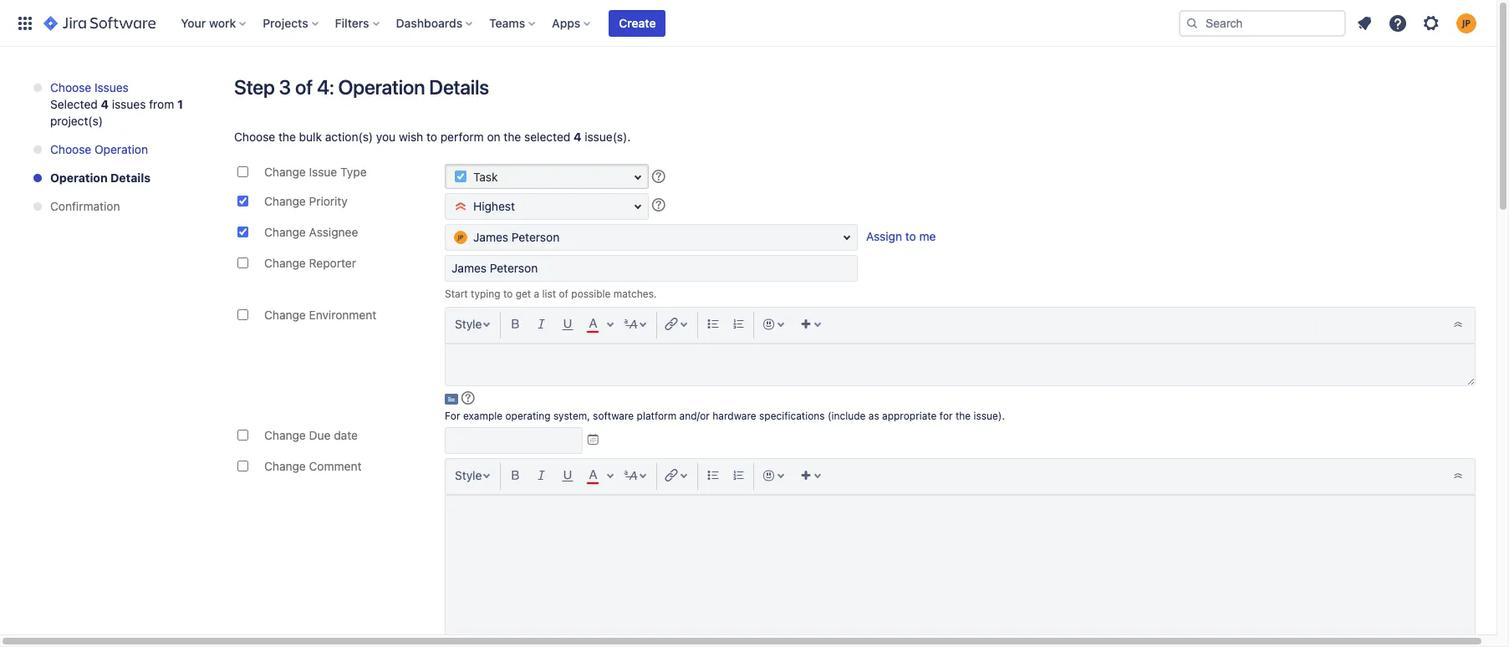 Task type: describe. For each thing, give the bounding box(es) containing it.
2 horizontal spatial the
[[956, 410, 971, 422]]

apps button
[[547, 10, 598, 36]]

software
[[593, 410, 634, 422]]

0 vertical spatial to
[[427, 130, 438, 144]]

change for change priority
[[264, 194, 306, 208]]

start
[[445, 288, 468, 300]]

change priority
[[264, 194, 348, 208]]

banner containing your work
[[0, 0, 1497, 47]]

assign to me link
[[867, 228, 936, 245]]

issue(s).
[[585, 130, 631, 144]]

2 vertical spatial to
[[503, 288, 513, 300]]

type
[[340, 165, 367, 179]]

start typing to get a list of possible matches.
[[445, 288, 657, 300]]

possible
[[572, 288, 611, 300]]

1 horizontal spatial 4
[[574, 130, 582, 144]]

action(s)
[[325, 130, 373, 144]]

perform
[[441, 130, 484, 144]]

matches.
[[614, 288, 657, 300]]

environment
[[309, 308, 377, 322]]

1 vertical spatial details
[[110, 171, 151, 185]]

your work button
[[176, 10, 253, 36]]

1 horizontal spatial details
[[429, 75, 489, 99]]

wish
[[399, 130, 424, 144]]

3
[[279, 75, 291, 99]]

step
[[234, 75, 275, 99]]

platform
[[637, 410, 677, 422]]

notifications image
[[1355, 13, 1375, 33]]

bulk
[[299, 130, 322, 144]]

get local help about wiki markup help image
[[462, 391, 475, 405]]

Change Priority checkbox
[[238, 196, 248, 207]]

specifications
[[760, 410, 825, 422]]

your profile and settings image
[[1457, 13, 1477, 33]]

get
[[516, 288, 531, 300]]

work
[[209, 15, 236, 30]]

assign to me
[[867, 229, 936, 243]]

assignee
[[309, 225, 358, 239]]

0 horizontal spatial of
[[295, 75, 313, 99]]

change environment
[[264, 308, 377, 322]]

you
[[376, 130, 396, 144]]

reporter
[[309, 256, 356, 270]]

Change Comment checkbox
[[238, 461, 248, 472]]

issues
[[112, 97, 146, 111]]

0 vertical spatial operation
[[338, 75, 425, 99]]

issue).
[[974, 410, 1006, 422]]

dashboards button
[[391, 10, 479, 36]]

me
[[920, 229, 936, 243]]

get local help about priority image
[[652, 198, 666, 211]]

(include
[[828, 410, 866, 422]]

choose issues selected 4 issues from 1 project(s)
[[50, 80, 183, 128]]

2 style from the top
[[455, 469, 482, 483]]

change for change environment
[[264, 308, 306, 322]]

1
[[177, 97, 183, 111]]

your work
[[181, 15, 236, 30]]

choose operation
[[50, 142, 148, 156]]

your
[[181, 15, 206, 30]]

hardware
[[713, 410, 757, 422]]

1 vertical spatial operation
[[95, 142, 148, 156]]

teams button
[[484, 10, 542, 36]]

issues
[[95, 80, 129, 95]]

appswitcher icon image
[[15, 13, 35, 33]]

2 horizontal spatial to
[[906, 229, 917, 243]]

Change Environment checkbox
[[238, 310, 248, 320]]

as
[[869, 410, 880, 422]]

change due date
[[264, 428, 358, 443]]

1 horizontal spatial the
[[504, 130, 521, 144]]

and/or
[[680, 410, 710, 422]]

example
[[463, 410, 503, 422]]

change for change due date
[[264, 428, 306, 443]]

Search field
[[1179, 10, 1347, 36]]

settings image
[[1422, 13, 1442, 33]]

choose for choose operation
[[50, 142, 91, 156]]

4:
[[317, 75, 334, 99]]



Task type: locate. For each thing, give the bounding box(es) containing it.
change down change assignee
[[264, 256, 306, 270]]

selected
[[525, 130, 571, 144]]

style link
[[450, 312, 498, 339], [450, 464, 498, 490]]

to right 'wish'
[[427, 130, 438, 144]]

teams
[[489, 15, 525, 30]]

change
[[264, 165, 306, 179], [264, 194, 306, 208], [264, 225, 306, 239], [264, 256, 306, 270], [264, 308, 306, 322], [264, 428, 306, 443], [264, 459, 306, 474]]

operation up operation details
[[95, 142, 148, 156]]

change comment
[[264, 459, 362, 474]]

the left bulk
[[279, 130, 296, 144]]

2 vertical spatial operation
[[50, 171, 108, 185]]

appropriate
[[883, 410, 937, 422]]

4 change from the top
[[264, 256, 306, 270]]

change down change priority
[[264, 225, 306, 239]]

0 vertical spatial of
[[295, 75, 313, 99]]

list
[[543, 288, 556, 300]]

operation
[[338, 75, 425, 99], [95, 142, 148, 156], [50, 171, 108, 185]]

details up "perform"
[[429, 75, 489, 99]]

change issue type
[[264, 165, 367, 179]]

typing
[[471, 288, 501, 300]]

choose the bulk action(s) you wish to perform on the selected 4 issue(s).
[[234, 130, 631, 144]]

filters button
[[330, 10, 386, 36]]

change right change environment option
[[264, 308, 306, 322]]

1 horizontal spatial of
[[559, 288, 569, 300]]

choose down project(s)
[[50, 142, 91, 156]]

the right on
[[504, 130, 521, 144]]

Change Assignee checkbox
[[238, 227, 248, 238]]

to
[[427, 130, 438, 144], [906, 229, 917, 243], [503, 288, 513, 300]]

change for change reporter
[[264, 256, 306, 270]]

0 horizontal spatial to
[[427, 130, 438, 144]]

of
[[295, 75, 313, 99], [559, 288, 569, 300]]

style down start
[[455, 317, 482, 331]]

5 change from the top
[[264, 308, 306, 322]]

system,
[[554, 410, 590, 422]]

dashboards
[[396, 15, 463, 30]]

1 style link from the top
[[450, 312, 498, 339]]

choose for choose the bulk action(s) you wish to perform on the selected 4 issue(s).
[[234, 130, 275, 144]]

priority
[[309, 194, 348, 208]]

2 change from the top
[[264, 194, 306, 208]]

7 change from the top
[[264, 459, 306, 474]]

for
[[445, 410, 461, 422]]

search image
[[1186, 16, 1200, 30]]

choose operation link
[[50, 142, 148, 156]]

comment
[[309, 459, 362, 474]]

a
[[534, 288, 540, 300]]

of right list
[[559, 288, 569, 300]]

change for change assignee
[[264, 225, 306, 239]]

1 vertical spatial of
[[559, 288, 569, 300]]

4 left issue(s).
[[574, 130, 582, 144]]

issue
[[309, 165, 337, 179]]

None text field
[[445, 164, 649, 189], [445, 193, 649, 220], [445, 224, 858, 251], [445, 344, 1476, 386], [445, 164, 649, 189], [445, 193, 649, 220], [445, 224, 858, 251], [445, 344, 1476, 386]]

style link down example
[[450, 464, 498, 490]]

choose up selected on the left of page
[[50, 80, 91, 95]]

4
[[101, 97, 109, 111], [574, 130, 582, 144]]

the
[[279, 130, 296, 144], [504, 130, 521, 144], [956, 410, 971, 422]]

0 horizontal spatial the
[[279, 130, 296, 144]]

details down choose operation link
[[110, 171, 151, 185]]

choose up change issue type checkbox
[[234, 130, 275, 144]]

6 change from the top
[[264, 428, 306, 443]]

change for change issue type
[[264, 165, 306, 179]]

change down change due date
[[264, 459, 306, 474]]

choose inside choose issues selected 4 issues from 1 project(s)
[[50, 80, 91, 95]]

change reporter
[[264, 256, 356, 270]]

0 vertical spatial details
[[429, 75, 489, 99]]

apps
[[552, 15, 581, 30]]

step 3 of 4: operation details
[[234, 75, 489, 99]]

0 vertical spatial style
[[455, 317, 482, 331]]

help image
[[1389, 13, 1409, 33]]

confirmation
[[50, 199, 120, 213]]

1 vertical spatial 4
[[574, 130, 582, 144]]

projects
[[263, 15, 308, 30]]

choose for choose issues selected 4 issues from 1 project(s)
[[50, 80, 91, 95]]

change up change priority
[[264, 165, 306, 179]]

1 vertical spatial style link
[[450, 464, 498, 490]]

date
[[334, 428, 358, 443]]

to left me
[[906, 229, 917, 243]]

Change Issue Type checkbox
[[238, 166, 248, 177]]

create button
[[609, 10, 666, 36]]

2 style link from the top
[[450, 464, 498, 490]]

the right the for
[[956, 410, 971, 422]]

1 vertical spatial to
[[906, 229, 917, 243]]

0 vertical spatial style link
[[450, 312, 498, 339]]

for
[[940, 410, 953, 422]]

1 vertical spatial style
[[455, 469, 482, 483]]

projects button
[[258, 10, 325, 36]]

0 vertical spatial 4
[[101, 97, 109, 111]]

details
[[429, 75, 489, 99], [110, 171, 151, 185]]

operation details
[[50, 171, 151, 185]]

jira software image
[[43, 13, 156, 33], [43, 13, 156, 33]]

change assignee
[[264, 225, 358, 239]]

operation up the you
[[338, 75, 425, 99]]

on
[[487, 130, 501, 144]]

1 style from the top
[[455, 317, 482, 331]]

banner
[[0, 0, 1497, 47]]

choose issues link
[[50, 80, 129, 95]]

get local help about issue type image
[[652, 169, 666, 183]]

change left due
[[264, 428, 306, 443]]

Change Due date checkbox
[[238, 430, 248, 441]]

change up change assignee
[[264, 194, 306, 208]]

0 horizontal spatial details
[[110, 171, 151, 185]]

to left get
[[503, 288, 513, 300]]

1 horizontal spatial to
[[503, 288, 513, 300]]

from
[[149, 97, 174, 111]]

0 horizontal spatial 4
[[101, 97, 109, 111]]

filters
[[335, 15, 369, 30]]

style link down typing
[[450, 312, 498, 339]]

None text field
[[445, 255, 858, 282], [445, 428, 583, 454], [445, 495, 1476, 647], [445, 255, 858, 282], [445, 428, 583, 454], [445, 495, 1476, 647]]

4 down issues
[[101, 97, 109, 111]]

primary element
[[10, 0, 1179, 46]]

assign
[[867, 229, 903, 243]]

4 inside choose issues selected 4 issues from 1 project(s)
[[101, 97, 109, 111]]

due
[[309, 428, 331, 443]]

create
[[619, 15, 656, 30]]

Change Reporter checkbox
[[238, 258, 248, 269]]

choose
[[50, 80, 91, 95], [234, 130, 275, 144], [50, 142, 91, 156]]

of right '3'
[[295, 75, 313, 99]]

operation up confirmation
[[50, 171, 108, 185]]

operating
[[506, 410, 551, 422]]

selected
[[50, 97, 98, 111]]

style down example
[[455, 469, 482, 483]]

3 change from the top
[[264, 225, 306, 239]]

for example operating system, software platform and/or hardware specifications (include as appropriate for the issue).
[[445, 410, 1006, 422]]

style
[[455, 317, 482, 331], [455, 469, 482, 483]]

change for change comment
[[264, 459, 306, 474]]

project(s)
[[50, 114, 103, 128]]

1 change from the top
[[264, 165, 306, 179]]



Task type: vqa. For each thing, say whether or not it's contained in the screenshot.
the Style link to the top
yes



